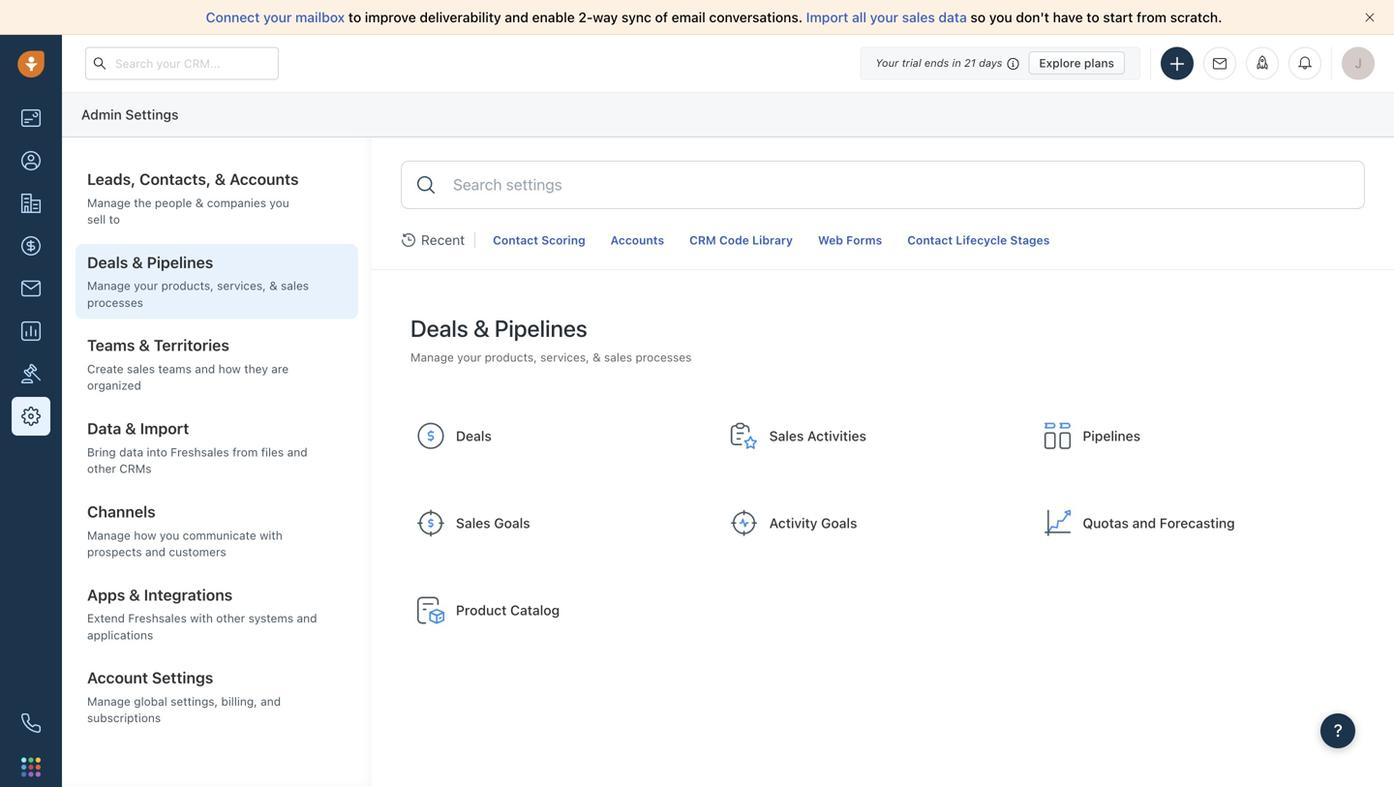 Task type: vqa. For each thing, say whether or not it's contained in the screenshot.
Contacts,
yes



Task type: locate. For each thing, give the bounding box(es) containing it.
close image
[[1365, 13, 1375, 22]]

quotas
[[1083, 515, 1129, 531]]

0 horizontal spatial with
[[190, 612, 213, 625]]

contact left lifecycle
[[907, 233, 953, 247]]

1 horizontal spatial data
[[939, 9, 967, 25]]

0 horizontal spatial data
[[119, 445, 143, 459]]

and inside quotas and forecasting link
[[1132, 515, 1156, 531]]

0 horizontal spatial to
[[109, 213, 120, 226]]

1 vertical spatial with
[[190, 612, 213, 625]]

2-
[[578, 9, 593, 25]]

1 horizontal spatial services,
[[540, 350, 589, 364]]

freshsales right into
[[171, 445, 229, 459]]

how down channels
[[134, 528, 156, 542]]

sales
[[902, 9, 935, 25], [281, 279, 309, 293], [604, 350, 632, 364], [127, 362, 155, 376]]

sales
[[769, 428, 804, 444], [456, 515, 490, 531]]

into
[[147, 445, 167, 459]]

from
[[1137, 9, 1167, 25], [232, 445, 258, 459]]

other down bring
[[87, 462, 116, 475]]

contact for contact lifecycle stages
[[907, 233, 953, 247]]

create sales activities that are relevant to your business image
[[729, 421, 760, 452]]

contact
[[493, 233, 538, 247], [907, 233, 953, 247]]

goals for activity goals
[[821, 515, 857, 531]]

companies
[[207, 196, 266, 209]]

bring
[[87, 445, 116, 459]]

subscriptions
[[87, 711, 161, 725]]

start
[[1103, 9, 1133, 25]]

1 horizontal spatial processes
[[636, 350, 692, 364]]

you right so on the top right of page
[[989, 9, 1012, 25]]

2 horizontal spatial you
[[989, 9, 1012, 25]]

0 vertical spatial settings
[[125, 106, 179, 122]]

0 vertical spatial deals & pipelines manage your products, services, & sales processes
[[87, 253, 309, 309]]

you up "customers"
[[160, 528, 179, 542]]

systems
[[248, 612, 293, 625]]

pipelines
[[147, 253, 213, 271], [495, 315, 587, 342], [1083, 428, 1141, 444]]

import all your sales data link
[[806, 9, 971, 25]]

1 horizontal spatial contact
[[907, 233, 953, 247]]

1 horizontal spatial how
[[218, 362, 241, 376]]

phone image
[[21, 714, 41, 733]]

freshsales down 'integrations'
[[128, 612, 187, 625]]

scoring
[[541, 233, 585, 247]]

how inside the teams & territories create sales teams and how they are organized
[[218, 362, 241, 376]]

0 horizontal spatial import
[[140, 419, 189, 438]]

deals down sell
[[87, 253, 128, 271]]

set goals based on sales activities for users and teams image
[[729, 508, 760, 539]]

with inside channels manage how you communicate with prospects and customers
[[260, 528, 282, 542]]

sales inside the teams & territories create sales teams and how they are organized
[[127, 362, 155, 376]]

manage up teams
[[87, 279, 131, 293]]

1 vertical spatial from
[[232, 445, 258, 459]]

0 vertical spatial deals
[[87, 253, 128, 271]]

1 horizontal spatial import
[[806, 9, 849, 25]]

crms
[[119, 462, 152, 475]]

sales right assign user and team goals for specific time periods icon
[[456, 515, 490, 531]]

accounts left crm
[[611, 233, 664, 247]]

and right systems
[[297, 612, 317, 625]]

you right companies
[[270, 196, 289, 209]]

your
[[263, 9, 292, 25], [870, 9, 899, 25], [134, 279, 158, 293], [457, 350, 481, 364]]

0 vertical spatial with
[[260, 528, 282, 542]]

to inside leads, contacts, & accounts manage the people & companies you sell to
[[109, 213, 120, 226]]

0 vertical spatial you
[[989, 9, 1012, 25]]

0 horizontal spatial other
[[87, 462, 116, 475]]

goals for sales goals
[[494, 515, 530, 531]]

contact scoring link
[[485, 227, 593, 254]]

0 vertical spatial sales
[[769, 428, 804, 444]]

0 vertical spatial freshsales
[[171, 445, 229, 459]]

how left "they" at the top left of the page
[[218, 362, 241, 376]]

from right start
[[1137, 9, 1167, 25]]

2 vertical spatial deals
[[456, 428, 492, 444]]

0 horizontal spatial from
[[232, 445, 258, 459]]

0 vertical spatial how
[[218, 362, 241, 376]]

your
[[876, 57, 899, 69]]

and right files
[[287, 445, 307, 459]]

and right prospects
[[145, 545, 166, 559]]

1 vertical spatial other
[[216, 612, 245, 625]]

1 vertical spatial products,
[[485, 350, 537, 364]]

freshsales inside data & import bring data into freshsales from files and other crms
[[171, 445, 229, 459]]

settings up settings,
[[152, 669, 213, 687]]

contacts,
[[140, 170, 211, 188]]

Search settings text field
[[451, 173, 1350, 197]]

1 contact from the left
[[493, 233, 538, 247]]

0 vertical spatial other
[[87, 462, 116, 475]]

how
[[218, 362, 241, 376], [134, 528, 156, 542]]

contact for contact scoring
[[493, 233, 538, 247]]

product
[[456, 602, 507, 618]]

freshsales
[[171, 445, 229, 459], [128, 612, 187, 625]]

to left start
[[1087, 9, 1100, 25]]

account
[[87, 669, 148, 687]]

1 horizontal spatial other
[[216, 612, 245, 625]]

connect
[[206, 9, 260, 25]]

import inside data & import bring data into freshsales from files and other crms
[[140, 419, 189, 438]]

goals right activity
[[821, 515, 857, 531]]

1 horizontal spatial with
[[260, 528, 282, 542]]

pipelines link
[[1033, 400, 1341, 472]]

1 vertical spatial settings
[[152, 669, 213, 687]]

with down 'integrations'
[[190, 612, 213, 625]]

other inside apps & integrations extend freshsales with other systems and applications
[[216, 612, 245, 625]]

data
[[939, 9, 967, 25], [119, 445, 143, 459]]

to right mailbox
[[348, 9, 361, 25]]

0 vertical spatial products,
[[161, 279, 214, 293]]

accounts up companies
[[230, 170, 299, 188]]

teams & territories create sales teams and how they are organized
[[87, 336, 289, 392]]

activity goals link
[[719, 487, 1028, 559]]

they
[[244, 362, 268, 376]]

plans
[[1084, 56, 1114, 70]]

import
[[806, 9, 849, 25], [140, 419, 189, 438]]

manage up prospects
[[87, 528, 131, 542]]

recent
[[421, 232, 465, 248]]

1 goals from the left
[[494, 515, 530, 531]]

2 goals from the left
[[821, 515, 857, 531]]

1 vertical spatial pipelines
[[495, 315, 587, 342]]

apps & integrations extend freshsales with other systems and applications
[[87, 586, 317, 642]]

data
[[87, 419, 121, 438]]

services, up deals link
[[540, 350, 589, 364]]

1 vertical spatial how
[[134, 528, 156, 542]]

communicate
[[183, 528, 256, 542]]

import up into
[[140, 419, 189, 438]]

from inside data & import bring data into freshsales from files and other crms
[[232, 445, 258, 459]]

data up crms
[[119, 445, 143, 459]]

manage inside channels manage how you communicate with prospects and customers
[[87, 528, 131, 542]]

and down territories
[[195, 362, 215, 376]]

1 vertical spatial data
[[119, 445, 143, 459]]

2 vertical spatial pipelines
[[1083, 428, 1141, 444]]

contact left scoring
[[493, 233, 538, 247]]

0 horizontal spatial sales
[[456, 515, 490, 531]]

1 horizontal spatial deals & pipelines manage your products, services, & sales processes
[[411, 315, 692, 364]]

manage up sell
[[87, 196, 131, 209]]

other left systems
[[216, 612, 245, 625]]

1 horizontal spatial goals
[[821, 515, 857, 531]]

0 horizontal spatial how
[[134, 528, 156, 542]]

1 horizontal spatial accounts
[[611, 233, 664, 247]]

see all your products listed together, perform bulk actions on them image
[[415, 595, 446, 626]]

data left so on the top right of page
[[939, 9, 967, 25]]

deals down recent
[[411, 315, 468, 342]]

forms
[[846, 233, 882, 247]]

1 vertical spatial you
[[270, 196, 289, 209]]

you
[[989, 9, 1012, 25], [270, 196, 289, 209], [160, 528, 179, 542]]

manage up subscriptions
[[87, 695, 131, 708]]

deals right manage all the fields you need for adding and updating deals "icon"
[[456, 428, 492, 444]]

0 horizontal spatial you
[[160, 528, 179, 542]]

pipelines right create up to 10 pipelines to suit your sales process icon
[[1083, 428, 1141, 444]]

pipelines down people
[[147, 253, 213, 271]]

and right quotas
[[1132, 515, 1156, 531]]

services, up territories
[[217, 279, 266, 293]]

and
[[505, 9, 529, 25], [195, 362, 215, 376], [287, 445, 307, 459], [1132, 515, 1156, 531], [145, 545, 166, 559], [297, 612, 317, 625], [261, 695, 281, 708]]

and inside apps & integrations extend freshsales with other systems and applications
[[297, 612, 317, 625]]

0 horizontal spatial accounts
[[230, 170, 299, 188]]

settings inside account settings manage global settings, billing, and subscriptions
[[152, 669, 213, 687]]

manage inside leads, contacts, & accounts manage the people & companies you sell to
[[87, 196, 131, 209]]

prospects
[[87, 545, 142, 559]]

0 vertical spatial from
[[1137, 9, 1167, 25]]

to
[[348, 9, 361, 25], [1087, 9, 1100, 25], [109, 213, 120, 226]]

1 vertical spatial import
[[140, 419, 189, 438]]

with inside apps & integrations extend freshsales with other systems and applications
[[190, 612, 213, 625]]

with for how
[[260, 528, 282, 542]]

sales activities
[[769, 428, 866, 444]]

with right communicate
[[260, 528, 282, 542]]

and inside channels manage how you communicate with prospects and customers
[[145, 545, 166, 559]]

processes
[[87, 296, 143, 309], [636, 350, 692, 364]]

0 horizontal spatial processes
[[87, 296, 143, 309]]

settings,
[[171, 695, 218, 708]]

import left all
[[806, 9, 849, 25]]

and inside data & import bring data into freshsales from files and other crms
[[287, 445, 307, 459]]

goals right assign user and team goals for specific time periods icon
[[494, 515, 530, 531]]

admin
[[81, 106, 122, 122]]

quotas and forecasting link
[[1033, 487, 1341, 559]]

product catalog
[[456, 602, 560, 618]]

sales right "create sales activities that are relevant to your business" image
[[769, 428, 804, 444]]

0 horizontal spatial goals
[[494, 515, 530, 531]]

2 contact from the left
[[907, 233, 953, 247]]

enable
[[532, 9, 575, 25]]

1 horizontal spatial sales
[[769, 428, 804, 444]]

you inside channels manage how you communicate with prospects and customers
[[160, 528, 179, 542]]

library
[[752, 233, 793, 247]]

days
[[979, 57, 1002, 69]]

global
[[134, 695, 167, 708]]

to right sell
[[109, 213, 120, 226]]

settings right admin
[[125, 106, 179, 122]]

with
[[260, 528, 282, 542], [190, 612, 213, 625]]

0 vertical spatial services,
[[217, 279, 266, 293]]

products, up territories
[[161, 279, 214, 293]]

1 horizontal spatial from
[[1137, 9, 1167, 25]]

contact lifecycle stages
[[907, 233, 1050, 247]]

activity goals
[[769, 515, 857, 531]]

0 horizontal spatial pipelines
[[147, 253, 213, 271]]

from left files
[[232, 445, 258, 459]]

sales goals
[[456, 515, 530, 531]]

1 horizontal spatial you
[[270, 196, 289, 209]]

1 vertical spatial freshsales
[[128, 612, 187, 625]]

your trial ends in 21 days
[[876, 57, 1002, 69]]

how inside channels manage how you communicate with prospects and customers
[[134, 528, 156, 542]]

and inside the teams & territories create sales teams and how they are organized
[[195, 362, 215, 376]]

0 vertical spatial accounts
[[230, 170, 299, 188]]

accounts link
[[603, 227, 672, 254]]

products, up deals link
[[485, 350, 537, 364]]

customers
[[169, 545, 226, 559]]

apps
[[87, 586, 125, 604]]

deals
[[87, 253, 128, 271], [411, 315, 468, 342], [456, 428, 492, 444]]

&
[[215, 170, 226, 188], [195, 196, 204, 209], [132, 253, 143, 271], [269, 279, 278, 293], [473, 315, 489, 342], [139, 336, 150, 355], [593, 350, 601, 364], [125, 419, 136, 438], [129, 586, 140, 604]]

1 vertical spatial sales
[[456, 515, 490, 531]]

accounts
[[230, 170, 299, 188], [611, 233, 664, 247]]

0 horizontal spatial contact
[[493, 233, 538, 247]]

pipelines down contact scoring
[[495, 315, 587, 342]]

goals
[[494, 515, 530, 531], [821, 515, 857, 531]]

catalog
[[510, 602, 560, 618]]

and right billing,
[[261, 695, 281, 708]]

2 vertical spatial you
[[160, 528, 179, 542]]



Task type: describe. For each thing, give the bounding box(es) containing it.
territories
[[154, 336, 229, 355]]

activity
[[769, 515, 818, 531]]

sync
[[622, 9, 652, 25]]

web
[[818, 233, 843, 247]]

applications
[[87, 628, 153, 642]]

freshsales inside apps & integrations extend freshsales with other systems and applications
[[128, 612, 187, 625]]

2 horizontal spatial pipelines
[[1083, 428, 1141, 444]]

people
[[155, 196, 192, 209]]

0 vertical spatial data
[[939, 9, 967, 25]]

ends
[[925, 57, 949, 69]]

crm
[[689, 233, 716, 247]]

and left enable at the top of the page
[[505, 9, 529, 25]]

1 vertical spatial accounts
[[611, 233, 664, 247]]

sales activities link
[[719, 400, 1028, 472]]

lifecycle
[[956, 233, 1007, 247]]

& inside apps & integrations extend freshsales with other systems and applications
[[129, 586, 140, 604]]

quotas and forecasting
[[1083, 515, 1235, 531]]

contact lifecycle stages link
[[900, 227, 1058, 254]]

data inside data & import bring data into freshsales from files and other crms
[[119, 445, 143, 459]]

conversations.
[[709, 9, 803, 25]]

stages
[[1010, 233, 1050, 247]]

scratch.
[[1170, 9, 1222, 25]]

2 horizontal spatial to
[[1087, 9, 1100, 25]]

teams
[[87, 336, 135, 355]]

code
[[719, 233, 749, 247]]

web forms link
[[810, 227, 890, 254]]

contact scoring
[[493, 233, 585, 247]]

0 horizontal spatial products,
[[161, 279, 214, 293]]

activities
[[807, 428, 866, 444]]

way
[[593, 9, 618, 25]]

Search your CRM... text field
[[85, 47, 279, 80]]

in
[[952, 57, 961, 69]]

& inside data & import bring data into freshsales from files and other crms
[[125, 419, 136, 438]]

settings for admin
[[125, 106, 179, 122]]

deals link
[[406, 400, 714, 472]]

integrations
[[144, 586, 233, 604]]

extend
[[87, 612, 125, 625]]

sales goals link
[[406, 487, 714, 559]]

improve
[[365, 9, 416, 25]]

explore
[[1039, 56, 1081, 70]]

manage up manage all the fields you need for adding and updating deals "icon"
[[411, 350, 454, 364]]

1 horizontal spatial pipelines
[[495, 315, 587, 342]]

channels manage how you communicate with prospects and customers
[[87, 502, 282, 559]]

so
[[971, 9, 986, 25]]

organized
[[87, 379, 141, 392]]

and inside account settings manage global settings, billing, and subscriptions
[[261, 695, 281, 708]]

web forms
[[818, 233, 882, 247]]

sales for sales activities
[[769, 428, 804, 444]]

0 vertical spatial processes
[[87, 296, 143, 309]]

with for integrations
[[190, 612, 213, 625]]

21
[[964, 57, 976, 69]]

admin settings
[[81, 106, 179, 122]]

teams
[[158, 362, 192, 376]]

account settings manage global settings, billing, and subscriptions
[[87, 669, 281, 725]]

0 vertical spatial pipelines
[[147, 253, 213, 271]]

0 horizontal spatial services,
[[217, 279, 266, 293]]

other inside data & import bring data into freshsales from files and other crms
[[87, 462, 116, 475]]

trial
[[902, 57, 921, 69]]

accounts inside leads, contacts, & accounts manage the people & companies you sell to
[[230, 170, 299, 188]]

all
[[852, 9, 867, 25]]

1 horizontal spatial products,
[[485, 350, 537, 364]]

of
[[655, 9, 668, 25]]

leads, contacts, & accounts manage the people & companies you sell to
[[87, 170, 299, 226]]

leads,
[[87, 170, 136, 188]]

1 vertical spatial services,
[[540, 350, 589, 364]]

data & import bring data into freshsales from files and other crms
[[87, 419, 307, 475]]

email
[[672, 9, 706, 25]]

sales for sales goals
[[456, 515, 490, 531]]

manage inside account settings manage global settings, billing, and subscriptions
[[87, 695, 131, 708]]

explore plans
[[1039, 56, 1114, 70]]

0 vertical spatial import
[[806, 9, 849, 25]]

crm code library link
[[682, 227, 801, 254]]

deliverability
[[420, 9, 501, 25]]

connect your mailbox to improve deliverability and enable 2-way sync of email conversations. import all your sales data so you don't have to start from scratch.
[[206, 9, 1222, 25]]

1 vertical spatial deals
[[411, 315, 468, 342]]

billing,
[[221, 695, 257, 708]]

1 horizontal spatial to
[[348, 9, 361, 25]]

files
[[261, 445, 284, 459]]

have
[[1053, 9, 1083, 25]]

don't
[[1016, 9, 1049, 25]]

1 vertical spatial processes
[[636, 350, 692, 364]]

1 vertical spatial deals & pipelines manage your products, services, & sales processes
[[411, 315, 692, 364]]

connect your mailbox link
[[206, 9, 348, 25]]

the
[[134, 196, 152, 209]]

product catalog link
[[406, 575, 714, 646]]

freshworks switcher image
[[21, 757, 41, 777]]

mailbox
[[295, 9, 345, 25]]

are
[[271, 362, 289, 376]]

crm code library
[[689, 233, 793, 247]]

assign user and team goals for specific time periods image
[[415, 508, 446, 539]]

phone element
[[12, 704, 50, 743]]

create
[[87, 362, 124, 376]]

create up to 10 pipelines to suit your sales process image
[[1042, 421, 1073, 452]]

0 horizontal spatial deals & pipelines manage your products, services, & sales processes
[[87, 253, 309, 309]]

manage all the fields you need for adding and updating deals image
[[415, 421, 446, 452]]

properties image
[[21, 364, 41, 383]]

customize forecast categories, activate freddy ai insights for your deals image
[[1042, 508, 1073, 539]]

settings for account
[[152, 669, 213, 687]]

explore plans link
[[1029, 51, 1125, 75]]

sell
[[87, 213, 106, 226]]

you inside leads, contacts, & accounts manage the people & companies you sell to
[[270, 196, 289, 209]]

& inside the teams & territories create sales teams and how they are organized
[[139, 336, 150, 355]]

channels
[[87, 502, 156, 521]]



